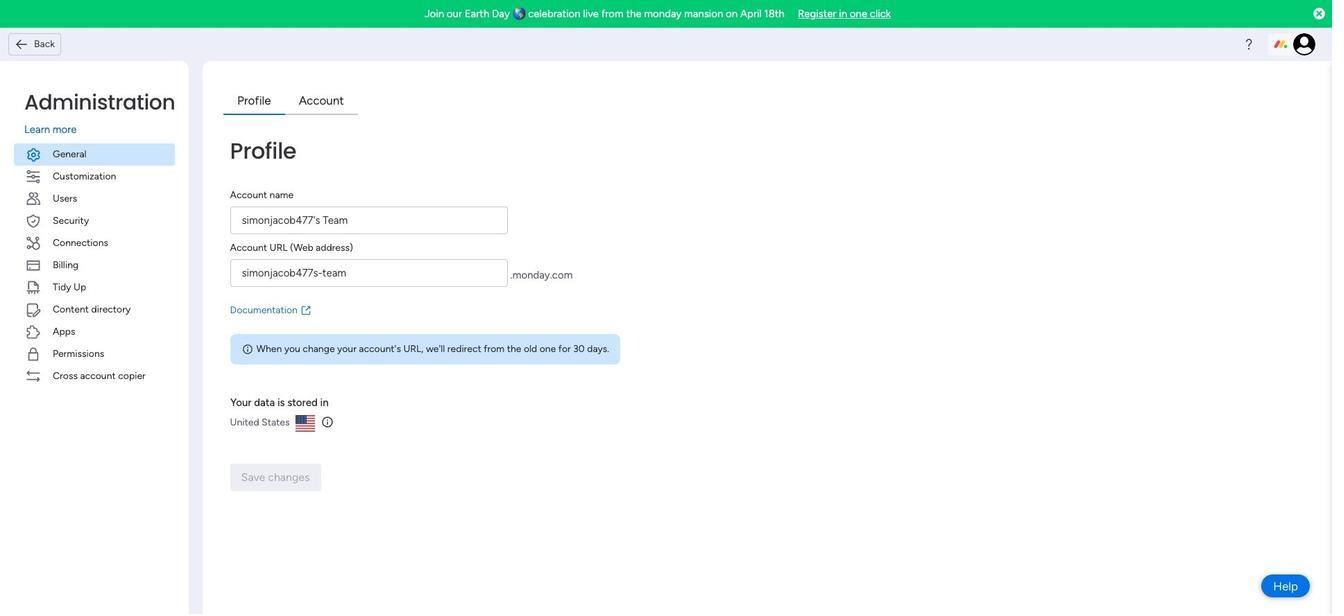 Task type: describe. For each thing, give the bounding box(es) containing it.
back to workspace image
[[15, 37, 28, 51]]

help image
[[1242, 37, 1256, 51]]



Task type: vqa. For each thing, say whether or not it's contained in the screenshot.
JACOB SIMON icon
yes



Task type: locate. For each thing, give the bounding box(es) containing it.
jacob simon image
[[1293, 33, 1315, 56]]

None text field
[[230, 206, 508, 234], [230, 259, 508, 287], [230, 206, 508, 234], [230, 259, 508, 287]]



